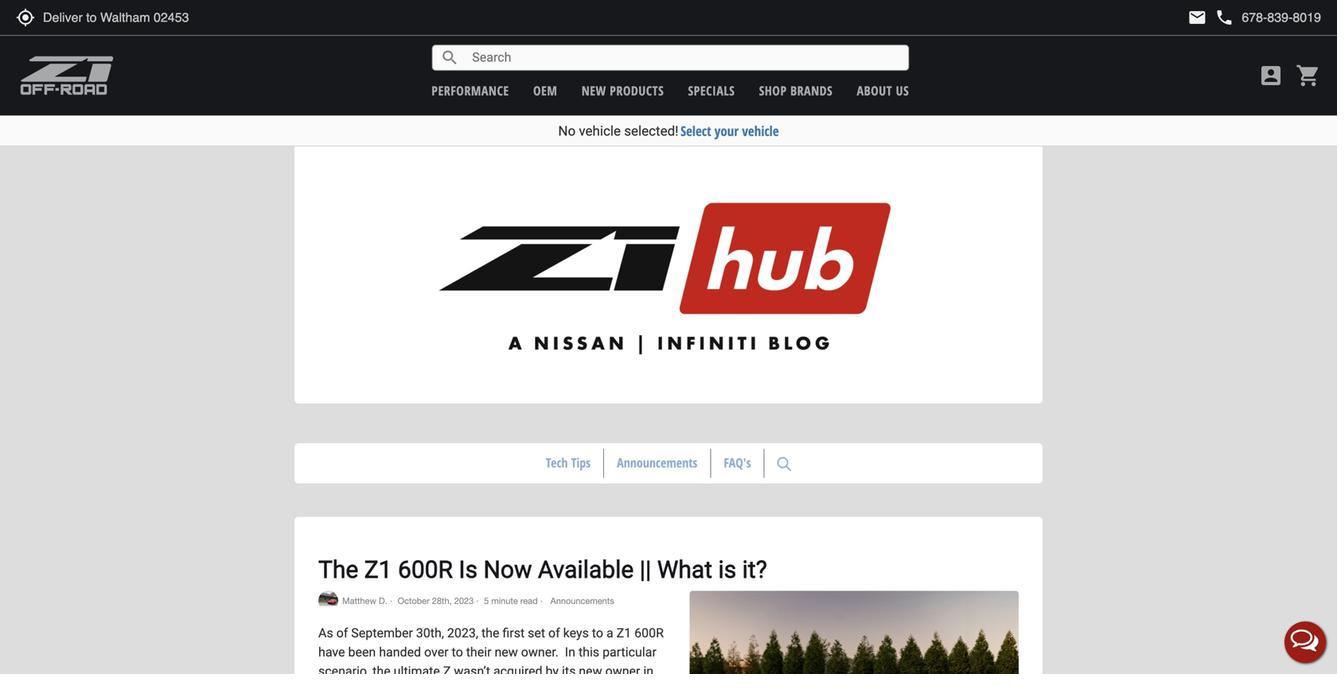 Task type: locate. For each thing, give the bounding box(es) containing it.
performance
[[432, 82, 509, 99]]

to left a
[[592, 626, 603, 641]]

z1 inside 'as of september 30th, 2023, the first set of keys to a z1 600r have been handed over to their new owner.  in this particular scenario, the ultimate z wasn't acquired by its new owner'
[[617, 626, 631, 641]]

announcements link
[[604, 449, 710, 477]]

0 horizontal spatial the
[[373, 664, 391, 674]]

about
[[857, 82, 892, 99]]

0 vertical spatial the
[[482, 626, 499, 641]]

0 horizontal spatial 600r
[[398, 556, 453, 584]]

tech
[[546, 454, 568, 471]]

0 horizontal spatial announcements
[[548, 596, 614, 606]]

1 horizontal spatial to
[[592, 626, 603, 641]]

matthew
[[342, 596, 376, 606]]

vehicle right your
[[742, 122, 779, 140]]

performance link
[[432, 82, 509, 99]]

600r
[[398, 556, 453, 584], [634, 626, 664, 641]]

by
[[546, 664, 559, 674]]

600r inside 'as of september 30th, 2023, the first set of keys to a z1 600r have been handed over to their new owner.  in this particular scenario, the ultimate z wasn't acquired by its new owner'
[[634, 626, 664, 641]]

search
[[440, 48, 459, 67]]

0 horizontal spatial vehicle
[[579, 123, 621, 139]]

1 vertical spatial announcements
[[548, 596, 614, 606]]

your
[[715, 122, 739, 140]]

1 vertical spatial z1
[[617, 626, 631, 641]]

new up acquired
[[495, 645, 518, 660]]

particular
[[603, 645, 657, 660]]

is
[[718, 556, 736, 584]]

no vehicle selected! select your vehicle
[[558, 122, 779, 140]]

new products link
[[582, 82, 664, 99]]

the
[[482, 626, 499, 641], [373, 664, 391, 674]]

new
[[582, 82, 606, 99], [495, 645, 518, 660], [579, 664, 602, 674]]

brands
[[790, 82, 833, 99]]

announcements right tips
[[617, 454, 698, 471]]

shop
[[759, 82, 787, 99]]

of right set
[[548, 626, 560, 641]]

about us link
[[857, 82, 909, 99]]

this
[[579, 645, 599, 660]]

been
[[348, 645, 376, 660]]

announcements
[[617, 454, 698, 471], [548, 596, 614, 606]]

the up their
[[482, 626, 499, 641]]

1 horizontal spatial announcements
[[617, 454, 698, 471]]

1 horizontal spatial z1
[[617, 626, 631, 641]]

mail
[[1188, 8, 1207, 27]]

available
[[538, 556, 634, 584]]

vehicle inside the 'no vehicle selected! select your vehicle'
[[579, 123, 621, 139]]

of
[[336, 626, 348, 641], [548, 626, 560, 641]]

0 horizontal spatial of
[[336, 626, 348, 641]]

0 horizontal spatial z1
[[364, 556, 392, 584]]

specials link
[[688, 82, 735, 99]]

1 horizontal spatial of
[[548, 626, 560, 641]]

vehicle
[[742, 122, 779, 140], [579, 123, 621, 139]]

shop brands
[[759, 82, 833, 99]]

wasn't
[[454, 664, 490, 674]]

its
[[562, 664, 576, 674]]

to
[[592, 626, 603, 641], [452, 645, 463, 660]]

2023
[[454, 596, 474, 606]]

vehicle right no
[[579, 123, 621, 139]]

the
[[318, 556, 358, 584]]

0 horizontal spatial to
[[452, 645, 463, 660]]

first
[[503, 626, 525, 641]]

a
[[606, 626, 613, 641]]

products
[[610, 82, 664, 99]]

announcements down available
[[548, 596, 614, 606]]

over
[[424, 645, 449, 660]]

faq's
[[724, 454, 751, 471]]

select your vehicle link
[[681, 122, 779, 140]]

shop brands link
[[759, 82, 833, 99]]

0 vertical spatial announcements
[[617, 454, 698, 471]]

specials
[[688, 82, 735, 99]]

as
[[318, 626, 333, 641]]

is
[[459, 556, 478, 584]]

2 vertical spatial new
[[579, 664, 602, 674]]

the down "handed"
[[373, 664, 391, 674]]

of right as
[[336, 626, 348, 641]]

z1
[[364, 556, 392, 584], [617, 626, 631, 641]]

600r up october 28th, 2023
[[398, 556, 453, 584]]

tech tips
[[546, 454, 591, 471]]

no
[[558, 123, 576, 139]]

new left products
[[582, 82, 606, 99]]

read
[[520, 596, 538, 606]]

their
[[466, 645, 492, 660]]

z1 right a
[[617, 626, 631, 641]]

mail link
[[1188, 8, 1207, 27]]

1 horizontal spatial 600r
[[634, 626, 664, 641]]

z1 up d.
[[364, 556, 392, 584]]

new down 'this'
[[579, 664, 602, 674]]

1 vertical spatial 600r
[[634, 626, 664, 641]]

600r up particular
[[634, 626, 664, 641]]

30th,
[[416, 626, 444, 641]]

phone
[[1215, 8, 1234, 27]]

to down '2023,'
[[452, 645, 463, 660]]

0 vertical spatial 600r
[[398, 556, 453, 584]]



Task type: describe. For each thing, give the bounding box(es) containing it.
the z1 600r is now available || what is it? link
[[318, 556, 767, 584]]

oem
[[533, 82, 557, 99]]

set
[[528, 626, 545, 641]]

as of september 30th, 2023, the first set of keys to a z1 600r have been handed over to their new owner.  in this particular scenario, the ultimate z wasn't acquired by its new owner 
[[318, 626, 664, 674]]

2023,
[[447, 626, 478, 641]]

z1 motorsports logo image
[[20, 56, 114, 96]]

5
[[484, 596, 489, 606]]

september
[[351, 626, 413, 641]]

phone link
[[1215, 8, 1321, 27]]

us
[[896, 82, 909, 99]]

faq's link
[[711, 449, 764, 477]]

my_location
[[16, 8, 35, 27]]

in
[[565, 645, 575, 660]]

what
[[657, 556, 712, 584]]

shopping_cart
[[1296, 63, 1321, 88]]

october
[[398, 596, 430, 606]]

scenario,
[[318, 664, 369, 674]]

0 vertical spatial new
[[582, 82, 606, 99]]

acquired
[[493, 664, 543, 674]]

mail phone
[[1188, 8, 1234, 27]]

have
[[318, 645, 345, 660]]

Search search field
[[459, 45, 908, 70]]

1 vertical spatial to
[[452, 645, 463, 660]]

select
[[681, 122, 711, 140]]

||
[[640, 556, 651, 584]]

account_box
[[1258, 63, 1284, 88]]

ultimate
[[394, 664, 440, 674]]

about us
[[857, 82, 909, 99]]

1 of from the left
[[336, 626, 348, 641]]

minute
[[491, 596, 518, 606]]

1 vertical spatial new
[[495, 645, 518, 660]]

d.
[[379, 596, 387, 606]]

oem link
[[533, 82, 557, 99]]

owner
[[605, 664, 640, 674]]

1 horizontal spatial vehicle
[[742, 122, 779, 140]]

it?
[[742, 556, 767, 584]]

shopping_cart link
[[1292, 63, 1321, 88]]

now
[[484, 556, 532, 584]]

tech tips link
[[533, 449, 603, 477]]

tips
[[571, 454, 591, 471]]

matthew d.
[[342, 596, 387, 606]]

handed
[[379, 645, 421, 660]]

the z1 600r is now available || what is it?
[[318, 556, 767, 584]]

5 minute read
[[484, 596, 538, 606]]

account_box link
[[1254, 63, 1288, 88]]

28th,
[[432, 596, 452, 606]]

keys
[[563, 626, 589, 641]]

matthew d. image
[[318, 591, 338, 606]]

0 vertical spatial to
[[592, 626, 603, 641]]

0 vertical spatial z1
[[364, 556, 392, 584]]

october 28th, 2023
[[398, 596, 474, 606]]

1 horizontal spatial the
[[482, 626, 499, 641]]

z
[[443, 664, 451, 674]]

new products
[[582, 82, 664, 99]]

1 vertical spatial the
[[373, 664, 391, 674]]

2 of from the left
[[548, 626, 560, 641]]

selected!
[[624, 123, 679, 139]]



Task type: vqa. For each thing, say whether or not it's contained in the screenshot.
D.
yes



